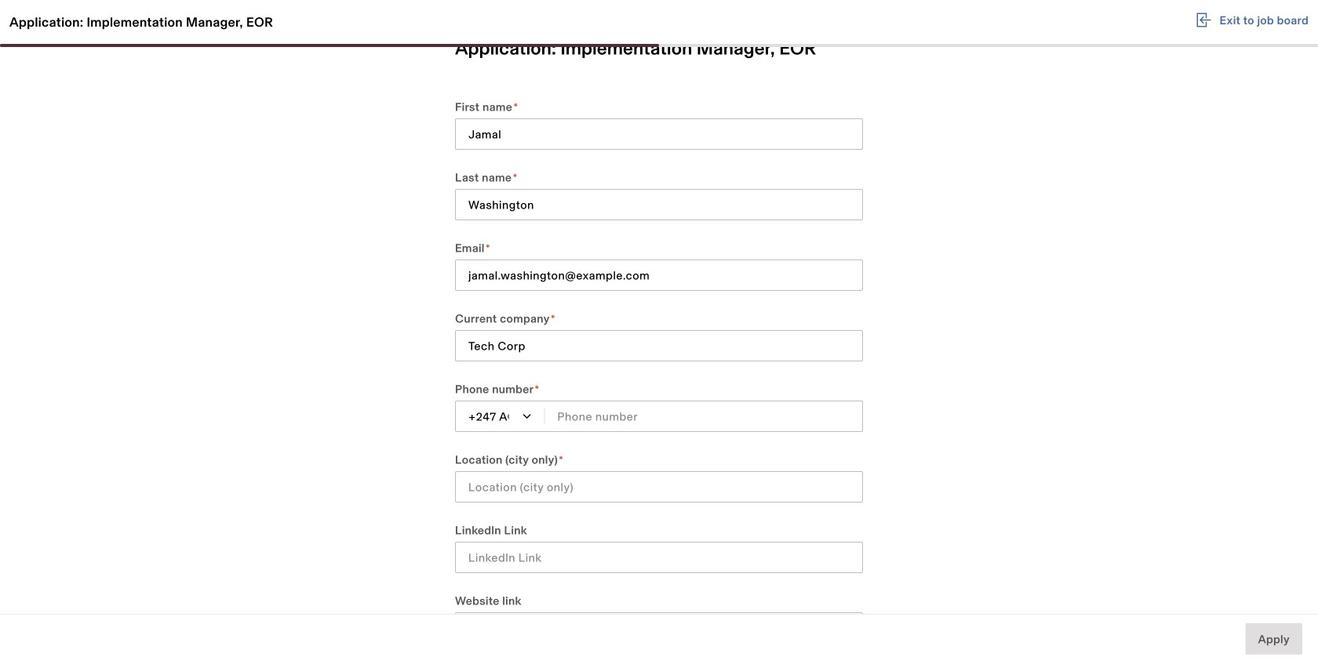 Task type: locate. For each thing, give the bounding box(es) containing it.
Location (city only) field
[[469, 479, 850, 496]]

Search field
[[469, 408, 509, 426]]

Phone number field
[[558, 408, 850, 426]]

progress-bar-4 progress bar
[[0, 44, 1319, 47]]



Task type: describe. For each thing, give the bounding box(es) containing it.
Current company field
[[469, 338, 850, 355]]

Last name field
[[469, 196, 850, 214]]

First name field
[[469, 126, 850, 143]]

LinkedIn Link field
[[469, 550, 850, 567]]

Email field
[[469, 267, 850, 284]]



